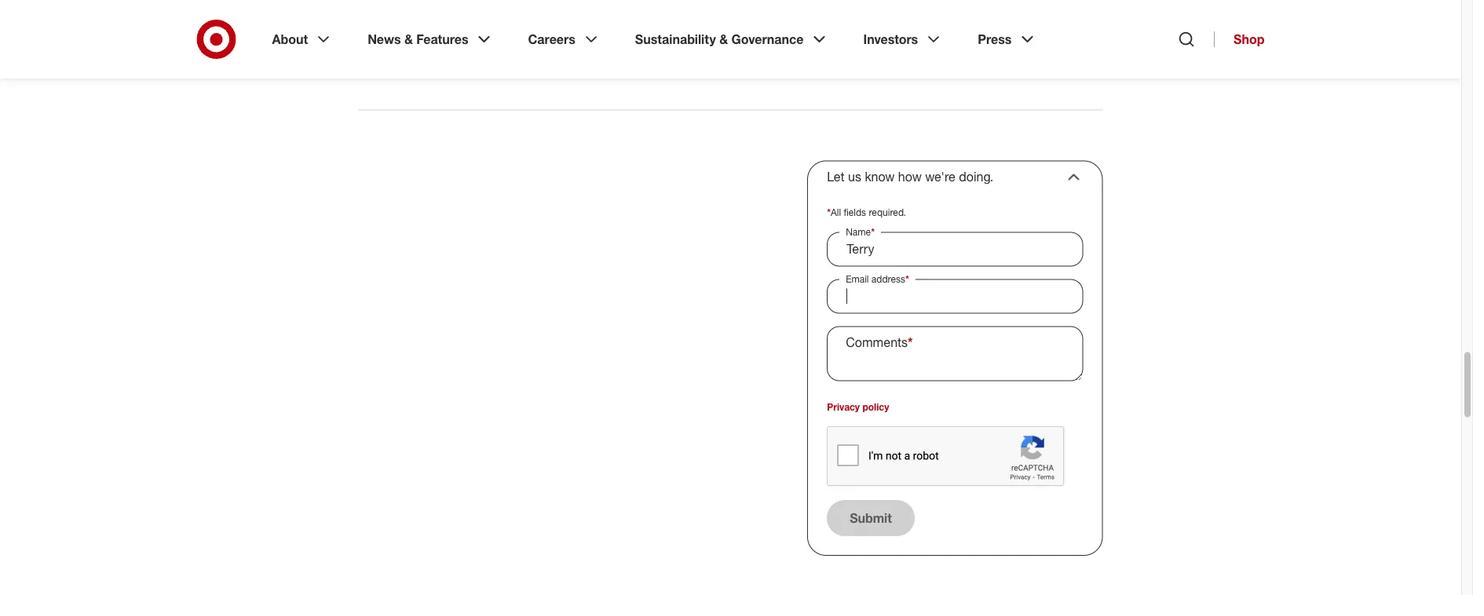Task type: vqa. For each thing, say whether or not it's contained in the screenshot.
holiday link
yes



Task type: describe. For each thing, give the bounding box(es) containing it.
comments *
[[846, 335, 913, 350]]

members
[[844, 40, 901, 55]]

support
[[491, 40, 540, 55]]

culture
[[552, 40, 596, 55]]

all
[[831, 207, 842, 218]]

* all fields required.
[[827, 207, 907, 218]]

us
[[849, 169, 862, 185]]

news
[[368, 31, 401, 47]]

comments
[[846, 335, 908, 350]]

supply chain
[[718, 40, 797, 55]]

community support
[[419, 40, 540, 55]]

news & features link
[[357, 19, 505, 60]]

address
[[872, 273, 906, 285]]

* down "* all fields required."
[[871, 226, 875, 238]]

holiday
[[609, 40, 654, 55]]

know
[[865, 169, 895, 185]]

holiday link
[[609, 40, 654, 55]]

shop link
[[1215, 31, 1265, 47]]

team members
[[809, 40, 901, 55]]

community
[[419, 40, 488, 55]]

privacy
[[827, 401, 860, 413]]

press link
[[967, 19, 1048, 60]]

privacy policy
[[827, 401, 890, 413]]

let us know how we're doing.
[[827, 169, 994, 185]]

required.
[[869, 207, 907, 218]]

supply chain link
[[718, 40, 797, 55]]

community support link
[[419, 40, 540, 55]]

email
[[846, 273, 869, 285]]

supply
[[718, 40, 758, 55]]

* right "email"
[[906, 273, 910, 285]]

fields
[[844, 207, 867, 218]]



Task type: locate. For each thing, give the bounding box(es) containing it.
stores link
[[666, 40, 705, 55]]

press
[[978, 31, 1012, 47]]

team
[[809, 40, 841, 55]]

& for features
[[405, 31, 413, 47]]

category
[[970, 35, 1053, 57]]

* down the "email address *"
[[908, 335, 913, 350]]

careers link
[[517, 19, 612, 60]]

1 horizontal spatial &
[[720, 31, 728, 47]]

investors link
[[853, 19, 955, 60]]

tags
[[359, 35, 400, 57]]

about
[[272, 31, 308, 47]]

we're
[[926, 169, 956, 185]]

1 & from the left
[[405, 31, 413, 47]]

*
[[827, 207, 831, 218], [871, 226, 875, 238], [906, 273, 910, 285], [908, 335, 913, 350]]

privacy policy link
[[827, 401, 890, 413]]

& for governance
[[720, 31, 728, 47]]

&
[[405, 31, 413, 47], [720, 31, 728, 47]]

how
[[899, 169, 922, 185]]

culture link
[[552, 40, 596, 55]]

team members link
[[809, 40, 901, 55]]

news & features
[[368, 31, 469, 47]]

2 & from the left
[[720, 31, 728, 47]]

investors
[[864, 31, 919, 47]]

features
[[417, 31, 469, 47]]

name
[[846, 226, 871, 238]]

0 horizontal spatial &
[[405, 31, 413, 47]]

sustainability & governance link
[[625, 19, 840, 60]]

submit
[[850, 511, 892, 526]]

let
[[827, 169, 845, 185]]

about link
[[261, 19, 344, 60]]

None text field
[[827, 232, 1084, 267], [827, 326, 1084, 381], [827, 232, 1084, 267], [827, 326, 1084, 381]]

email address *
[[846, 273, 910, 285]]

shop
[[1234, 31, 1265, 47]]

careers
[[528, 31, 576, 47]]

* left fields
[[827, 207, 831, 218]]

policy
[[863, 401, 890, 413]]

stores
[[666, 40, 705, 55]]

governance
[[732, 31, 804, 47]]

chain
[[762, 40, 797, 55]]

sustainability
[[636, 31, 716, 47]]

doing.
[[960, 169, 994, 185]]

submit button
[[827, 500, 915, 537]]

name *
[[846, 226, 875, 238]]

None email field
[[827, 279, 1084, 314]]

sustainability & governance
[[636, 31, 804, 47]]

let us know how we're doing. button
[[827, 168, 1084, 187]]



